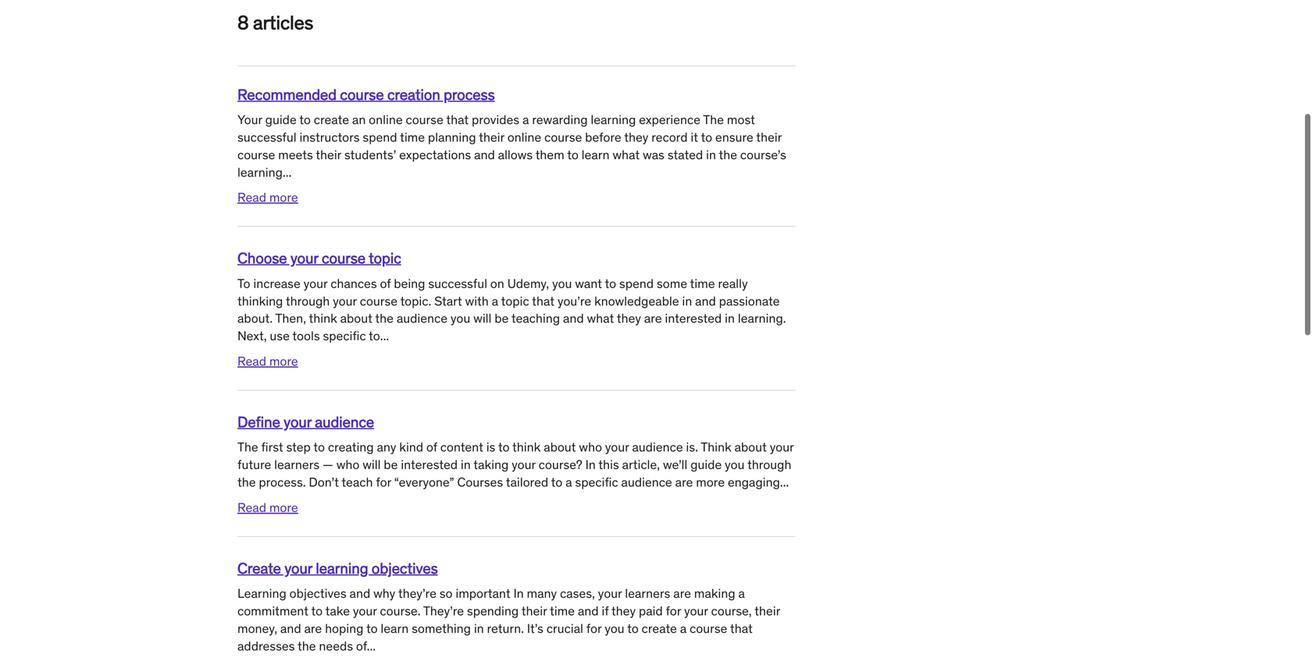 Task type: vqa. For each thing, say whether or not it's contained in the screenshot.


Task type: describe. For each thing, give the bounding box(es) containing it.
create your learning objectives link
[[237, 559, 438, 578]]

recommended course creation process link
[[237, 85, 495, 104]]

of inside to increase your chances of being successful on udemy, you want to spend some time really thinking through your course topic. start with a topic that you're knowledgeable in and passionate about. then, think about the audience you will be teaching and what they are interested in learning. next, use tools specific to...
[[380, 276, 391, 292]]

audience up creating
[[315, 413, 374, 431]]

want
[[575, 276, 602, 292]]

stated
[[668, 147, 703, 163]]

you up you're
[[552, 276, 572, 292]]

learning inside the your guide to create an online course that provides a rewarding learning experience the most successful instructors spend time planning their online course before they record it to ensure their course meets their students' expectations and allows them to learn what was stated in the course's learning...
[[591, 112, 636, 128]]

kind
[[399, 440, 423, 456]]

their down provides in the left top of the page
[[479, 129, 504, 145]]

spending
[[467, 603, 519, 619]]

1 horizontal spatial for
[[586, 621, 602, 637]]

knowledgeable
[[594, 293, 679, 309]]

the inside to increase your chances of being successful on udemy, you want to spend some time really thinking through your course topic. start with a topic that you're knowledgeable in and passionate about. then, think about the audience you will be teaching and what they are interested in learning. next, use tools specific to...
[[375, 311, 394, 327]]

allows
[[498, 147, 533, 163]]

learning objectives and why they're so important in many cases, your learners are making a commitment to take your course. they're spending their time and if they paid for your course, their money, and are hoping to learn something in return. it's crucial for you to create a course that addresses the needs of...
[[237, 586, 780, 654]]

and left the if
[[578, 603, 599, 619]]

topic.
[[400, 293, 431, 309]]

specific inside the first step to creating any kind of content is to think about who your audience is. think about your future learners — who will be interested in taking your course? in this article, we'll guide you through the process. don't teach for "everyone" courses tailored to a specific audience are more engaging...
[[575, 475, 618, 491]]

read more for choose
[[237, 353, 298, 369]]

why
[[373, 586, 395, 602]]

next,
[[237, 328, 267, 344]]

addresses
[[237, 638, 295, 654]]

it's
[[527, 621, 544, 637]]

read for recommended course creation process
[[237, 190, 266, 206]]

the inside the first step to creating any kind of content is to think about who your audience is. think about your future learners — who will be interested in taking your course? in this article, we'll guide you through the process. don't teach for "everyone" courses tailored to a specific audience are more engaging...
[[237, 440, 258, 456]]

meets
[[278, 147, 313, 163]]

course up "chances"
[[322, 249, 366, 268]]

with
[[465, 293, 489, 309]]

creation
[[387, 85, 440, 104]]

that inside learning objectives and why they're so important in many cases, your learners are making a commitment to take your course. they're spending their time and if they paid for your course, their money, and are hoping to learn something in return. it's crucial for you to create a course that addresses the needs of...
[[730, 621, 753, 637]]

important
[[456, 586, 511, 602]]

will inside the first step to creating any kind of content is to think about who your audience is. think about your future learners — who will be interested in taking your course? in this article, we'll guide you through the process. don't teach for "everyone" courses tailored to a specific audience are more engaging...
[[363, 457, 381, 473]]

hoping
[[325, 621, 364, 637]]

udemy,
[[507, 276, 549, 292]]

in inside the first step to creating any kind of content is to think about who your audience is. think about your future learners — who will be interested in taking your course? in this article, we'll guide you through the process. don't teach for "everyone" courses tailored to a specific audience are more engaging...
[[461, 457, 471, 473]]

to up —
[[314, 440, 325, 456]]

you down start
[[451, 311, 470, 327]]

to right it
[[701, 129, 712, 145]]

audience down article,
[[621, 475, 672, 491]]

0 vertical spatial online
[[369, 112, 403, 128]]

about.
[[237, 311, 273, 327]]

create inside learning objectives and why they're so important in many cases, your learners are making a commitment to take your course. they're spending their time and if they paid for your course, their money, and are hoping to learn something in return. it's crucial for you to create a course that addresses the needs of...
[[642, 621, 677, 637]]

to down course?
[[551, 475, 563, 491]]

a inside to increase your chances of being successful on udemy, you want to spend some time really thinking through your course topic. start with a topic that you're knowledgeable in and passionate about. then, think about the audience you will be teaching and what they are interested in learning. next, use tools specific to...
[[492, 293, 498, 309]]

any
[[377, 440, 396, 456]]

the inside the your guide to create an online course that provides a rewarding learning experience the most successful instructors spend time planning their online course before they record it to ensure their course meets their students' expectations and allows them to learn what was stated in the course's learning...
[[703, 112, 724, 128]]

most
[[727, 112, 755, 128]]

return.
[[487, 621, 524, 637]]

to increase your chances of being successful on udemy, you want to spend some time really thinking through your course topic. start with a topic that you're knowledgeable in and passionate about. then, think about the audience you will be teaching and what they are interested in learning. next, use tools specific to...
[[237, 276, 786, 344]]

think inside the first step to creating any kind of content is to think about who your audience is. think about your future learners — who will be interested in taking your course? in this article, we'll guide you through the process. don't teach for "everyone" courses tailored to a specific audience are more engaging...
[[512, 440, 541, 456]]

through inside to increase your chances of being successful on udemy, you want to spend some time really thinking through your course topic. start with a topic that you're knowledgeable in and passionate about. then, think about the audience you will be teaching and what they are interested in learning. next, use tools specific to...
[[286, 293, 330, 309]]

learning
[[237, 586, 286, 602]]

they're
[[398, 586, 437, 602]]

experience
[[639, 112, 701, 128]]

your right create
[[284, 559, 312, 578]]

process.
[[259, 475, 306, 491]]

taking
[[474, 457, 509, 473]]

create
[[237, 559, 281, 578]]

spend inside the your guide to create an online course that provides a rewarding learning experience the most successful instructors spend time planning their online course before they record it to ensure their course meets their students' expectations and allows them to learn what was stated in the course's learning...
[[363, 129, 397, 145]]

spend inside to increase your chances of being successful on udemy, you want to spend some time really thinking through your course topic. start with a topic that you're knowledgeable in and passionate about. then, think about the audience you will be teaching and what they are interested in learning. next, use tools specific to...
[[619, 276, 654, 292]]

"everyone"
[[394, 475, 454, 491]]

will inside to increase your chances of being successful on udemy, you want to spend some time really thinking through your course topic. start with a topic that you're knowledgeable in and passionate about. then, think about the audience you will be teaching and what they are interested in learning. next, use tools specific to...
[[473, 311, 492, 327]]

the inside the your guide to create an online course that provides a rewarding learning experience the most successful instructors spend time planning their online course before they record it to ensure their course meets their students' expectations and allows them to learn what was stated in the course's learning...
[[719, 147, 737, 163]]

increase
[[253, 276, 301, 292]]

to right crucial
[[627, 621, 639, 637]]

your up this
[[605, 440, 629, 456]]

read more for define
[[237, 500, 298, 516]]

in inside learning objectives and why they're so important in many cases, your learners are making a commitment to take your course. they're spending their time and if they paid for your course, their money, and are hoping to learn something in return. it's crucial for you to create a course that addresses the needs of...
[[514, 586, 524, 602]]

topic inside to increase your chances of being successful on udemy, you want to spend some time really thinking through your course topic. start with a topic that you're knowledgeable in and passionate about. then, think about the audience you will be teaching and what they are interested in learning. next, use tools specific to...
[[501, 293, 529, 309]]

choose your course topic
[[237, 249, 401, 268]]

courses
[[457, 475, 503, 491]]

then,
[[275, 311, 306, 327]]

students'
[[344, 147, 396, 163]]

them
[[536, 147, 564, 163]]

1 vertical spatial learning
[[316, 559, 368, 578]]

content
[[440, 440, 483, 456]]

learning...
[[237, 164, 292, 180]]

your guide to create an online course that provides a rewarding learning experience the most successful instructors spend time planning their online course before they record it to ensure their course meets their students' expectations and allows them to learn what was stated in the course's learning...
[[237, 112, 786, 180]]

that inside the your guide to create an online course that provides a rewarding learning experience the most successful instructors spend time planning their online course before they record it to ensure their course meets their students' expectations and allows them to learn what was stated in the course's learning...
[[446, 112, 469, 128]]

their down instructors at the top left
[[316, 147, 341, 163]]

record
[[652, 129, 688, 145]]

take
[[325, 603, 350, 619]]

define
[[237, 413, 280, 431]]

they're
[[423, 603, 464, 619]]

think
[[701, 440, 732, 456]]

you inside the first step to creating any kind of content is to think about who your audience is. think about your future learners — who will be interested in taking your course? in this article, we'll guide you through the process. don't teach for "everyone" courses tailored to a specific audience are more engaging...
[[725, 457, 745, 473]]

crucial
[[547, 621, 583, 637]]

in down 'passionate'
[[725, 311, 735, 327]]

engaging...
[[728, 475, 789, 491]]

in down some
[[682, 293, 692, 309]]

first
[[261, 440, 283, 456]]

so
[[440, 586, 453, 602]]

needs
[[319, 638, 353, 654]]

1 vertical spatial for
[[666, 603, 681, 619]]

to left take
[[311, 603, 323, 619]]

that inside to increase your chances of being successful on udemy, you want to spend some time really thinking through your course topic. start with a topic that you're knowledgeable in and passionate about. then, think about the audience you will be teaching and what they are interested in learning. next, use tools specific to...
[[532, 293, 555, 309]]

provides
[[472, 112, 520, 128]]

expectations
[[399, 147, 471, 163]]

some
[[657, 276, 687, 292]]

don't
[[309, 475, 339, 491]]

this
[[599, 457, 619, 473]]

ensure
[[715, 129, 754, 145]]

was
[[643, 147, 665, 163]]

being
[[394, 276, 425, 292]]

2 horizontal spatial about
[[735, 440, 767, 456]]

article,
[[622, 457, 660, 473]]

start
[[434, 293, 462, 309]]

course up learning...
[[237, 147, 275, 163]]

many
[[527, 586, 557, 602]]

rewarding
[[532, 112, 588, 128]]

it
[[691, 129, 698, 145]]

process
[[444, 85, 495, 104]]

0 horizontal spatial topic
[[369, 249, 401, 268]]

and left why
[[350, 586, 370, 602]]

money,
[[237, 621, 277, 637]]

your down choose your course topic link
[[304, 276, 328, 292]]

define your audience link
[[237, 413, 374, 431]]

thinking
[[237, 293, 283, 309]]

1 horizontal spatial online
[[507, 129, 541, 145]]

planning
[[428, 129, 476, 145]]

guide inside the first step to creating any kind of content is to think about who your audience is. think about your future learners — who will be interested in taking your course? in this article, we'll guide you through the process. don't teach for "everyone" courses tailored to a specific audience are more engaging...
[[691, 457, 722, 473]]

paid
[[639, 603, 663, 619]]

to up of...
[[366, 621, 378, 637]]

read for choose your course topic
[[237, 353, 266, 369]]

course?
[[539, 457, 582, 473]]

is
[[486, 440, 496, 456]]

something
[[412, 621, 471, 637]]

the first step to creating any kind of content is to think about who your audience is. think about your future learners — who will be interested in taking your course? in this article, we'll guide you through the process. don't teach for "everyone" courses tailored to a specific audience are more engaging...
[[237, 440, 794, 491]]

are up "needs"
[[304, 621, 322, 637]]



Task type: locate. For each thing, give the bounding box(es) containing it.
in
[[585, 457, 596, 473], [514, 586, 524, 602]]

learn down course.
[[381, 621, 409, 637]]

1 horizontal spatial in
[[585, 457, 596, 473]]

choose
[[237, 249, 287, 268]]

1 vertical spatial they
[[617, 311, 641, 327]]

and inside the your guide to create an online course that provides a rewarding learning experience the most successful instructors spend time planning their online course before they record it to ensure their course meets their students' expectations and allows them to learn what was stated in the course's learning...
[[474, 147, 495, 163]]

of left being
[[380, 276, 391, 292]]

2 vertical spatial they
[[612, 603, 636, 619]]

create up instructors at the top left
[[314, 112, 349, 128]]

chances
[[331, 276, 377, 292]]

1 vertical spatial the
[[237, 440, 258, 456]]

create down paid
[[642, 621, 677, 637]]

your down "chances"
[[333, 293, 357, 309]]

we'll
[[663, 457, 688, 473]]

articles
[[253, 11, 313, 34]]

1 vertical spatial that
[[532, 293, 555, 309]]

passionate
[[719, 293, 780, 309]]

specific down this
[[575, 475, 618, 491]]

specific
[[323, 328, 366, 344], [575, 475, 618, 491]]

0 vertical spatial be
[[495, 311, 509, 327]]

interested inside to increase your chances of being successful on udemy, you want to spend some time really thinking through your course topic. start with a topic that you're knowledgeable in and passionate about. then, think about the audience you will be teaching and what they are interested in learning. next, use tools specific to...
[[665, 311, 722, 327]]

they inside learning objectives and why they're so important in many cases, your learners are making a commitment to take your course. they're spending their time and if they paid for your course, their money, and are hoping to learn something in return. it's crucial for you to create a course that addresses the needs of...
[[612, 603, 636, 619]]

to
[[299, 112, 311, 128], [701, 129, 712, 145], [567, 147, 579, 163], [605, 276, 616, 292], [314, 440, 325, 456], [498, 440, 510, 456], [551, 475, 563, 491], [311, 603, 323, 619], [366, 621, 378, 637], [627, 621, 639, 637]]

in down content
[[461, 457, 471, 473]]

more for choose your course topic
[[269, 353, 298, 369]]

more for define your audience
[[269, 500, 298, 516]]

time inside the your guide to create an online course that provides a rewarding learning experience the most successful instructors spend time planning their online course before they record it to ensure their course meets their students' expectations and allows them to learn what was stated in the course's learning...
[[400, 129, 425, 145]]

0 horizontal spatial time
[[400, 129, 425, 145]]

of inside the first step to creating any kind of content is to think about who your audience is. think about your future learners — who will be interested in taking your course? in this article, we'll guide you through the process. don't teach for "everyone" courses tailored to a specific audience are more engaging...
[[426, 440, 437, 456]]

define your audience
[[237, 413, 374, 431]]

0 vertical spatial that
[[446, 112, 469, 128]]

to
[[237, 276, 250, 292]]

read more for recommended
[[237, 190, 298, 206]]

are inside the first step to creating any kind of content is to think about who your audience is. think about your future learners — who will be interested in taking your course? in this article, we'll guide you through the process. don't teach for "everyone" courses tailored to a specific audience are more engaging...
[[675, 475, 693, 491]]

read more down use
[[237, 353, 298, 369]]

learn inside learning objectives and why they're so important in many cases, your learners are making a commitment to take your course. they're spending their time and if they paid for your course, their money, and are hoping to learn something in return. it's crucial for you to create a course that addresses the needs of...
[[381, 621, 409, 637]]

will down the with
[[473, 311, 492, 327]]

the down future at the left
[[237, 475, 256, 491]]

your up increase
[[290, 249, 318, 268]]

0 vertical spatial of
[[380, 276, 391, 292]]

course down rewarding
[[544, 129, 582, 145]]

0 horizontal spatial learn
[[381, 621, 409, 637]]

course inside learning objectives and why they're so important in many cases, your learners are making a commitment to take your course. they're spending their time and if they paid for your course, their money, and are hoping to learn something in return. it's crucial for you to create a course that addresses the needs of...
[[690, 621, 727, 637]]

1 horizontal spatial will
[[473, 311, 492, 327]]

1 vertical spatial think
[[512, 440, 541, 456]]

2 vertical spatial read more link
[[237, 500, 298, 516]]

about inside to increase your chances of being successful on udemy, you want to spend some time really thinking through your course topic. start with a topic that you're knowledgeable in and passionate about. then, think about the audience you will be teaching and what they are interested in learning. next, use tools specific to...
[[340, 311, 372, 327]]

in left this
[[585, 457, 596, 473]]

read more link down process.
[[237, 500, 298, 516]]

course inside to increase your chances of being successful on udemy, you want to spend some time really thinking through your course topic. start with a topic that you're knowledgeable in and passionate about. then, think about the audience you will be teaching and what they are interested in learning. next, use tools specific to...
[[360, 293, 398, 309]]

guide inside the your guide to create an online course that provides a rewarding learning experience the most successful instructors spend time planning their online course before they record it to ensure their course meets their students' expectations and allows them to learn what was stated in the course's learning...
[[265, 112, 297, 128]]

spend
[[363, 129, 397, 145], [619, 276, 654, 292]]

time left really
[[690, 276, 715, 292]]

through up then,
[[286, 293, 330, 309]]

0 vertical spatial time
[[400, 129, 425, 145]]

be inside to increase your chances of being successful on udemy, you want to spend some time really thinking through your course topic. start with a topic that you're knowledgeable in and passionate about. then, think about the audience you will be teaching and what they are interested in learning. next, use tools specific to...
[[495, 311, 509, 327]]

course
[[340, 85, 384, 104], [406, 112, 443, 128], [544, 129, 582, 145], [237, 147, 275, 163], [322, 249, 366, 268], [360, 293, 398, 309], [690, 621, 727, 637]]

to right is
[[498, 440, 510, 456]]

1 horizontal spatial think
[[512, 440, 541, 456]]

2 read more from the top
[[237, 353, 298, 369]]

you're
[[558, 293, 591, 309]]

online up allows
[[507, 129, 541, 145]]

read more down process.
[[237, 500, 298, 516]]

0 horizontal spatial through
[[286, 293, 330, 309]]

1 vertical spatial spend
[[619, 276, 654, 292]]

0 horizontal spatial guide
[[265, 112, 297, 128]]

0 horizontal spatial specific
[[323, 328, 366, 344]]

guide
[[265, 112, 297, 128], [691, 457, 722, 473]]

1 vertical spatial create
[[642, 621, 677, 637]]

for right crucial
[[586, 621, 602, 637]]

about up to... on the left of the page
[[340, 311, 372, 327]]

time inside to increase your chances of being successful on udemy, you want to spend some time really thinking through your course topic. start with a topic that you're knowledgeable in and passionate about. then, think about the audience you will be teaching and what they are interested in learning. next, use tools specific to...
[[690, 276, 715, 292]]

objectives
[[372, 559, 438, 578], [289, 586, 347, 602]]

what down you're
[[587, 311, 614, 327]]

0 vertical spatial successful
[[237, 129, 297, 145]]

0 horizontal spatial learners
[[274, 457, 320, 473]]

of...
[[356, 638, 376, 654]]

the down ensure at the right
[[719, 147, 737, 163]]

0 vertical spatial spend
[[363, 129, 397, 145]]

more down think in the right bottom of the page
[[696, 475, 725, 491]]

0 horizontal spatial think
[[309, 311, 337, 327]]

2 read from the top
[[237, 353, 266, 369]]

your down making
[[684, 603, 708, 619]]

in inside learning objectives and why they're so important in many cases, your learners are making a commitment to take your course. they're spending their time and if they paid for your course, their money, and are hoping to learn something in return. it's crucial for you to create a course that addresses the needs of...
[[474, 621, 484, 637]]

read more link
[[237, 190, 298, 206], [237, 353, 298, 369], [237, 500, 298, 516]]

1 vertical spatial read more link
[[237, 353, 298, 369]]

read more down learning...
[[237, 190, 298, 206]]

interested
[[665, 311, 722, 327], [401, 457, 458, 473]]

more down process.
[[269, 500, 298, 516]]

recommended
[[237, 85, 337, 104]]

in right stated at right top
[[706, 147, 716, 163]]

1 vertical spatial online
[[507, 129, 541, 145]]

audience down topic.
[[397, 311, 448, 327]]

1 vertical spatial will
[[363, 457, 381, 473]]

0 horizontal spatial will
[[363, 457, 381, 473]]

0 vertical spatial will
[[473, 311, 492, 327]]

about up course?
[[544, 440, 576, 456]]

about right think in the right bottom of the page
[[735, 440, 767, 456]]

course,
[[711, 603, 752, 619]]

be inside the first step to creating any kind of content is to think about who your audience is. think about your future learners — who will be interested in taking your course? in this article, we'll guide you through the process. don't teach for "everyone" courses tailored to a specific audience are more engaging...
[[384, 457, 398, 473]]

read more link for define
[[237, 500, 298, 516]]

audience up article,
[[632, 440, 683, 456]]

tailored
[[506, 475, 548, 491]]

0 vertical spatial think
[[309, 311, 337, 327]]

to inside to increase your chances of being successful on udemy, you want to spend some time really thinking through your course topic. start with a topic that you're knowledgeable in and passionate about. then, think about the audience you will be teaching and what they are interested in learning. next, use tools specific to...
[[605, 276, 616, 292]]

1 vertical spatial learn
[[381, 621, 409, 637]]

2 vertical spatial read
[[237, 500, 266, 516]]

0 vertical spatial the
[[703, 112, 724, 128]]

1 vertical spatial what
[[587, 311, 614, 327]]

1 vertical spatial specific
[[575, 475, 618, 491]]

1 vertical spatial topic
[[501, 293, 529, 309]]

your up "tailored"
[[512, 457, 536, 473]]

be left teaching
[[495, 311, 509, 327]]

create inside the your guide to create an online course that provides a rewarding learning experience the most successful instructors spend time planning their online course before they record it to ensure their course meets their students' expectations and allows them to learn what was stated in the course's learning...
[[314, 112, 349, 128]]

the up future at the left
[[237, 440, 258, 456]]

making
[[694, 586, 735, 602]]

1 vertical spatial read more
[[237, 353, 298, 369]]

you down the if
[[605, 621, 625, 637]]

are
[[644, 311, 662, 327], [675, 475, 693, 491], [673, 586, 691, 602], [304, 621, 322, 637]]

1 horizontal spatial guide
[[691, 457, 722, 473]]

1 horizontal spatial learn
[[582, 147, 610, 163]]

more for recommended course creation process
[[269, 190, 298, 206]]

1 horizontal spatial spend
[[619, 276, 654, 292]]

learn down before
[[582, 147, 610, 163]]

for inside the first step to creating any kind of content is to think about who your audience is. think about your future learners — who will be interested in taking your course? in this article, we'll guide you through the process. don't teach for "everyone" courses tailored to a specific audience are more engaging...
[[376, 475, 391, 491]]

learning
[[591, 112, 636, 128], [316, 559, 368, 578]]

0 vertical spatial learning
[[591, 112, 636, 128]]

1 horizontal spatial about
[[544, 440, 576, 456]]

and down you're
[[563, 311, 584, 327]]

0 horizontal spatial objectives
[[289, 586, 347, 602]]

to...
[[369, 328, 389, 344]]

1 horizontal spatial topic
[[501, 293, 529, 309]]

their up course's
[[756, 129, 782, 145]]

their up it's
[[522, 603, 547, 619]]

a inside the your guide to create an online course that provides a rewarding learning experience the most successful instructors spend time planning their online course before they record it to ensure their course meets their students' expectations and allows them to learn what was stated in the course's learning...
[[523, 112, 529, 128]]

read more link down use
[[237, 353, 298, 369]]

interested up "everyone"
[[401, 457, 458, 473]]

your
[[290, 249, 318, 268], [304, 276, 328, 292], [333, 293, 357, 309], [284, 413, 311, 431], [605, 440, 629, 456], [770, 440, 794, 456], [512, 457, 536, 473], [284, 559, 312, 578], [598, 586, 622, 602], [353, 603, 377, 619], [684, 603, 708, 619]]

1 read more from the top
[[237, 190, 298, 206]]

more inside the first step to creating any kind of content is to think about who your audience is. think about your future learners — who will be interested in taking your course? in this article, we'll guide you through the process. don't teach for "everyone" courses tailored to a specific audience are more engaging...
[[696, 475, 725, 491]]

are left making
[[673, 586, 691, 602]]

0 horizontal spatial learning
[[316, 559, 368, 578]]

successful down your
[[237, 129, 297, 145]]

who down creating
[[336, 457, 360, 473]]

1 vertical spatial learners
[[625, 586, 670, 602]]

successful up start
[[428, 276, 487, 292]]

cases,
[[560, 586, 595, 602]]

0 horizontal spatial of
[[380, 276, 391, 292]]

0 vertical spatial for
[[376, 475, 391, 491]]

0 horizontal spatial create
[[314, 112, 349, 128]]

8 articles
[[237, 11, 313, 34]]

you
[[552, 276, 572, 292], [451, 311, 470, 327], [725, 457, 745, 473], [605, 621, 625, 637]]

0 vertical spatial in
[[585, 457, 596, 473]]

your up the if
[[598, 586, 622, 602]]

learners inside learning objectives and why they're so important in many cases, your learners are making a commitment to take your course. they're spending their time and if they paid for your course, their money, and are hoping to learn something in return. it's crucial for you to create a course that addresses the needs of...
[[625, 586, 670, 602]]

the inside the first step to creating any kind of content is to think about who your audience is. think about your future learners — who will be interested in taking your course? in this article, we'll guide you through the process. don't teach for "everyone" courses tailored to a specific audience are more engaging...
[[237, 475, 256, 491]]

to right them
[[567, 147, 579, 163]]

before
[[585, 129, 621, 145]]

0 vertical spatial who
[[579, 440, 602, 456]]

course down "chances"
[[360, 293, 398, 309]]

1 horizontal spatial be
[[495, 311, 509, 327]]

3 read from the top
[[237, 500, 266, 516]]

0 vertical spatial interested
[[665, 311, 722, 327]]

0 vertical spatial guide
[[265, 112, 297, 128]]

course's
[[740, 147, 786, 163]]

0 horizontal spatial that
[[446, 112, 469, 128]]

1 vertical spatial interested
[[401, 457, 458, 473]]

to up instructors at the top left
[[299, 112, 311, 128]]

will up teach
[[363, 457, 381, 473]]

online right an
[[369, 112, 403, 128]]

and left allows
[[474, 147, 495, 163]]

0 vertical spatial read more link
[[237, 190, 298, 206]]

learn inside the your guide to create an online course that provides a rewarding learning experience the most successful instructors spend time planning their online course before they record it to ensure their course meets their students' expectations and allows them to learn what was stated in the course's learning...
[[582, 147, 610, 163]]

0 vertical spatial through
[[286, 293, 330, 309]]

0 horizontal spatial about
[[340, 311, 372, 327]]

more down use
[[269, 353, 298, 369]]

0 horizontal spatial spend
[[363, 129, 397, 145]]

0 vertical spatial specific
[[323, 328, 366, 344]]

0 vertical spatial create
[[314, 112, 349, 128]]

1 horizontal spatial learners
[[625, 586, 670, 602]]

2 vertical spatial that
[[730, 621, 753, 637]]

1 vertical spatial of
[[426, 440, 437, 456]]

0 horizontal spatial interested
[[401, 457, 458, 473]]

0 horizontal spatial be
[[384, 457, 398, 473]]

1 vertical spatial through
[[747, 457, 792, 473]]

1 read from the top
[[237, 190, 266, 206]]

1 horizontal spatial through
[[747, 457, 792, 473]]

course up an
[[340, 85, 384, 104]]

0 horizontal spatial the
[[237, 440, 258, 456]]

time up expectations
[[400, 129, 425, 145]]

2 read more link from the top
[[237, 353, 298, 369]]

you down think in the right bottom of the page
[[725, 457, 745, 473]]

in inside the first step to creating any kind of content is to think about who your audience is. think about your future learners — who will be interested in taking your course? in this article, we'll guide you through the process. don't teach for "everyone" courses tailored to a specific audience are more engaging...
[[585, 457, 596, 473]]

read more link for choose
[[237, 353, 298, 369]]

learners inside the first step to creating any kind of content is to think about who your audience is. think about your future learners — who will be interested in taking your course? in this article, we'll guide you through the process. don't teach for "everyone" courses tailored to a specific audience are more engaging...
[[274, 457, 320, 473]]

be
[[495, 311, 509, 327], [384, 457, 398, 473]]

successful
[[237, 129, 297, 145], [428, 276, 487, 292]]

your
[[237, 112, 262, 128]]

—
[[323, 457, 333, 473]]

2 vertical spatial read more
[[237, 500, 298, 516]]

objectives inside learning objectives and why they're so important in many cases, your learners are making a commitment to take your course. they're spending their time and if they paid for your course, their money, and are hoping to learn something in return. it's crucial for you to create a course that addresses the needs of...
[[289, 586, 347, 602]]

the up ensure at the right
[[703, 112, 724, 128]]

think inside to increase your chances of being successful on udemy, you want to spend some time really thinking through your course topic. start with a topic that you're knowledgeable in and passionate about. then, think about the audience you will be teaching and what they are interested in learning. next, use tools specific to...
[[309, 311, 337, 327]]

what inside to increase your chances of being successful on udemy, you want to spend some time really thinking through your course topic. start with a topic that you're knowledgeable in and passionate about. then, think about the audience you will be teaching and what they are interested in learning. next, use tools specific to...
[[587, 311, 614, 327]]

1 horizontal spatial the
[[703, 112, 724, 128]]

online
[[369, 112, 403, 128], [507, 129, 541, 145]]

what inside the your guide to create an online course that provides a rewarding learning experience the most successful instructors spend time planning their online course before they record it to ensure their course meets their students' expectations and allows them to learn what was stated in the course's learning...
[[613, 147, 640, 163]]

be down any
[[384, 457, 398, 473]]

future
[[237, 457, 271, 473]]

read
[[237, 190, 266, 206], [237, 353, 266, 369], [237, 500, 266, 516]]

0 horizontal spatial for
[[376, 475, 391, 491]]

0 vertical spatial what
[[613, 147, 640, 163]]

0 vertical spatial they
[[624, 129, 649, 145]]

successful inside the your guide to create an online course that provides a rewarding learning experience the most successful instructors spend time planning their online course before they record it to ensure their course meets their students' expectations and allows them to learn what was stated in the course's learning...
[[237, 129, 297, 145]]

for
[[376, 475, 391, 491], [666, 603, 681, 619], [586, 621, 602, 637]]

topic up being
[[369, 249, 401, 268]]

if
[[602, 603, 609, 619]]

of right kind
[[426, 440, 437, 456]]

0 vertical spatial learners
[[274, 457, 320, 473]]

learners down the step on the left bottom of page
[[274, 457, 320, 473]]

0 horizontal spatial successful
[[237, 129, 297, 145]]

time
[[400, 129, 425, 145], [690, 276, 715, 292], [550, 603, 575, 619]]

1 read more link from the top
[[237, 190, 298, 206]]

they inside the your guide to create an online course that provides a rewarding learning experience the most successful instructors spend time planning their online course before they record it to ensure their course meets their students' expectations and allows them to learn what was stated in the course's learning...
[[624, 129, 649, 145]]

successful inside to increase your chances of being successful on udemy, you want to spend some time really thinking through your course topic. start with a topic that you're knowledgeable in and passionate about. then, think about the audience you will be teaching and what they are interested in learning. next, use tools specific to...
[[428, 276, 487, 292]]

through inside the first step to creating any kind of content is to think about who your audience is. think about your future learners — who will be interested in taking your course? in this article, we'll guide you through the process. don't teach for "everyone" courses tailored to a specific audience are more engaging...
[[747, 457, 792, 473]]

time inside learning objectives and why they're so important in many cases, your learners are making a commitment to take your course. they're spending their time and if they paid for your course, their money, and are hoping to learn something in return. it's crucial for you to create a course that addresses the needs of...
[[550, 603, 575, 619]]

your up 'engaging...'
[[770, 440, 794, 456]]

1 horizontal spatial time
[[550, 603, 575, 619]]

create
[[314, 112, 349, 128], [642, 621, 677, 637]]

their right course,
[[755, 603, 780, 619]]

1 vertical spatial who
[[336, 457, 360, 473]]

a
[[523, 112, 529, 128], [492, 293, 498, 309], [566, 475, 572, 491], [738, 586, 745, 602], [680, 621, 687, 637]]

3 read more from the top
[[237, 500, 298, 516]]

a inside the first step to creating any kind of content is to think about who your audience is. think about your future learners — who will be interested in taking your course? in this article, we'll guide you through the process. don't teach for "everyone" courses tailored to a specific audience are more engaging...
[[566, 475, 572, 491]]

the inside learning objectives and why they're so important in many cases, your learners are making a commitment to take your course. they're spending their time and if they paid for your course, their money, and are hoping to learn something in return. it's crucial for you to create a course that addresses the needs of...
[[298, 638, 316, 654]]

1 horizontal spatial create
[[642, 621, 677, 637]]

topic down udemy,
[[501, 293, 529, 309]]

1 horizontal spatial learning
[[591, 112, 636, 128]]

objectives up take
[[289, 586, 347, 602]]

teach
[[342, 475, 373, 491]]

they right the if
[[612, 603, 636, 619]]

for right paid
[[666, 603, 681, 619]]

1 horizontal spatial that
[[532, 293, 555, 309]]

specific left to... on the left of the page
[[323, 328, 366, 344]]

in inside the your guide to create an online course that provides a rewarding learning experience the most successful instructors spend time planning their online course before they record it to ensure their course meets their students' expectations and allows them to learn what was stated in the course's learning...
[[706, 147, 716, 163]]

1 vertical spatial guide
[[691, 457, 722, 473]]

specific inside to increase your chances of being successful on udemy, you want to spend some time really thinking through your course topic. start with a topic that you're knowledgeable in and passionate about. then, think about the audience you will be teaching and what they are interested in learning. next, use tools specific to...
[[323, 328, 366, 344]]

read down next,
[[237, 353, 266, 369]]

learning up before
[[591, 112, 636, 128]]

are inside to increase your chances of being successful on udemy, you want to spend some time really thinking through your course topic. start with a topic that you're knowledgeable in and passionate about. then, think about the audience you will be teaching and what they are interested in learning. next, use tools specific to...
[[644, 311, 662, 327]]

they up was
[[624, 129, 649, 145]]

0 vertical spatial read
[[237, 190, 266, 206]]

about
[[340, 311, 372, 327], [544, 440, 576, 456], [735, 440, 767, 456]]

an
[[352, 112, 366, 128]]

2 horizontal spatial for
[[666, 603, 681, 619]]

are down knowledgeable
[[644, 311, 662, 327]]

1 horizontal spatial specific
[[575, 475, 618, 491]]

interested inside the first step to creating any kind of content is to think about who your audience is. think about your future learners — who will be interested in taking your course? in this article, we'll guide you through the process. don't teach for "everyone" courses tailored to a specific audience are more engaging...
[[401, 457, 458, 473]]

audience inside to increase your chances of being successful on udemy, you want to spend some time really thinking through your course topic. start with a topic that you're knowledgeable in and passionate about. then, think about the audience you will be teaching and what they are interested in learning. next, use tools specific to...
[[397, 311, 448, 327]]

think up "tailored"
[[512, 440, 541, 456]]

learners up paid
[[625, 586, 670, 602]]

they inside to increase your chances of being successful on udemy, you want to spend some time really thinking through your course topic. start with a topic that you're knowledgeable in and passionate about. then, think about the audience you will be teaching and what they are interested in learning. next, use tools specific to...
[[617, 311, 641, 327]]

recommended course creation process
[[237, 85, 495, 104]]

read down process.
[[237, 500, 266, 516]]

your up the step on the left bottom of page
[[284, 413, 311, 431]]

learning.
[[738, 311, 786, 327]]

you inside learning objectives and why they're so important in many cases, your learners are making a commitment to take your course. they're spending their time and if they paid for your course, their money, and are hoping to learn something in return. it's crucial for you to create a course that addresses the needs of...
[[605, 621, 625, 637]]

what left was
[[613, 147, 640, 163]]

their
[[479, 129, 504, 145], [756, 129, 782, 145], [316, 147, 341, 163], [522, 603, 547, 619], [755, 603, 780, 619]]

8
[[237, 11, 249, 34]]

2 vertical spatial time
[[550, 603, 575, 619]]

guide down think in the right bottom of the page
[[691, 457, 722, 473]]

will
[[473, 311, 492, 327], [363, 457, 381, 473]]

1 vertical spatial read
[[237, 353, 266, 369]]

is.
[[686, 440, 698, 456]]

read more link for recommended
[[237, 190, 298, 206]]

1 vertical spatial be
[[384, 457, 398, 473]]

step
[[286, 440, 311, 456]]

through
[[286, 293, 330, 309], [747, 457, 792, 473]]

and
[[474, 147, 495, 163], [695, 293, 716, 309], [563, 311, 584, 327], [350, 586, 370, 602], [578, 603, 599, 619], [280, 621, 301, 637]]

of
[[380, 276, 391, 292], [426, 440, 437, 456]]

in
[[706, 147, 716, 163], [682, 293, 692, 309], [725, 311, 735, 327], [461, 457, 471, 473], [474, 621, 484, 637]]

0 horizontal spatial online
[[369, 112, 403, 128]]

read for define your audience
[[237, 500, 266, 516]]

course down course,
[[690, 621, 727, 637]]

create your learning objectives
[[237, 559, 438, 578]]

tools
[[292, 328, 320, 344]]

your down why
[[353, 603, 377, 619]]

3 read more link from the top
[[237, 500, 298, 516]]

the
[[703, 112, 724, 128], [237, 440, 258, 456]]

think
[[309, 311, 337, 327], [512, 440, 541, 456]]

learners
[[274, 457, 320, 473], [625, 586, 670, 602]]

the up to... on the left of the page
[[375, 311, 394, 327]]

0 vertical spatial topic
[[369, 249, 401, 268]]

and left 'passionate'
[[695, 293, 716, 309]]

in left many
[[514, 586, 524, 602]]

for right teach
[[376, 475, 391, 491]]

are down we'll
[[675, 475, 693, 491]]

1 horizontal spatial objectives
[[372, 559, 438, 578]]

1 horizontal spatial who
[[579, 440, 602, 456]]

course down creation
[[406, 112, 443, 128]]

1 horizontal spatial interested
[[665, 311, 722, 327]]

teaching
[[512, 311, 560, 327]]

and down commitment
[[280, 621, 301, 637]]

the
[[719, 147, 737, 163], [375, 311, 394, 327], [237, 475, 256, 491], [298, 638, 316, 654]]



